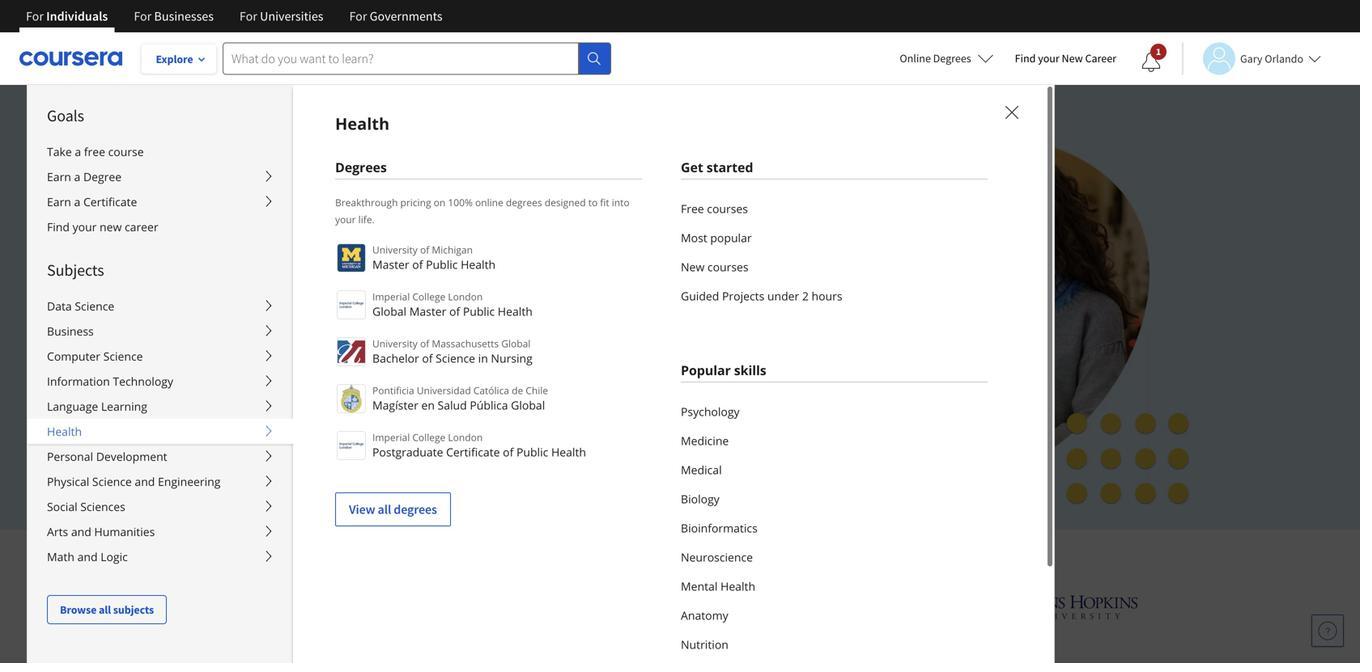 Task type: vqa. For each thing, say whether or not it's contained in the screenshot.
New courses link
yes



Task type: describe. For each thing, give the bounding box(es) containing it.
public for master
[[463, 304, 495, 319]]

anatomy
[[681, 608, 728, 624]]

degrees inside health menu item
[[335, 159, 387, 176]]

take a free course
[[47, 144, 144, 159]]

language learning
[[47, 399, 147, 414]]

nutrition
[[681, 638, 729, 653]]

/year
[[251, 438, 281, 454]]

universities
[[260, 8, 323, 24]]

back
[[395, 438, 422, 454]]

coursera plus image
[[210, 152, 457, 176]]

mental health link
[[681, 572, 988, 602]]

universidad
[[417, 384, 471, 397]]

magíster
[[372, 398, 418, 413]]

university of michigan logo image
[[337, 244, 366, 273]]

get
[[681, 159, 703, 176]]

trial
[[328, 400, 354, 416]]

1 vertical spatial day
[[329, 438, 350, 454]]

gary orlando
[[1240, 51, 1303, 66]]

en
[[421, 398, 435, 413]]

free inside 'button'
[[301, 400, 326, 416]]

of left the michigan
[[420, 243, 429, 257]]

pontificia universidad católica de chile logo image
[[337, 385, 366, 414]]

health button
[[28, 419, 293, 444]]

earn a certificate
[[47, 194, 137, 210]]

for for universities
[[240, 8, 257, 24]]

psychology
[[681, 404, 740, 420]]

most popular link
[[681, 223, 988, 253]]

into
[[612, 196, 630, 209]]

and right arts
[[71, 525, 91, 540]]

pontificia
[[372, 384, 414, 397]]

imperial college london logo image for global master of public health
[[337, 291, 366, 320]]

included
[[615, 256, 686, 280]]

coursera image
[[19, 46, 122, 71]]

for for businesses
[[134, 8, 152, 24]]

pontificia universidad católica de chile magíster en salud pública global
[[372, 384, 548, 413]]

find for find your new career
[[47, 219, 70, 235]]

online degrees
[[900, 51, 971, 66]]

to inside breakthrough pricing on 100% online degrees designed to fit into your life.
[[588, 196, 598, 209]]

mental
[[681, 579, 718, 595]]

free
[[84, 144, 105, 159]]

and down bioinformatics at the right of page
[[691, 543, 726, 569]]

health inside imperial college london postgraduate certificate of public health
[[551, 445, 586, 460]]

health group
[[27, 0, 1360, 664]]

hands-
[[607, 227, 664, 252]]

global for bachelor of science in nursing
[[501, 337, 531, 351]]

medicine
[[681, 434, 729, 449]]

university of illinois at urbana-champaign image
[[222, 595, 349, 621]]

money-
[[353, 438, 395, 454]]

data science button
[[28, 294, 293, 319]]

postgraduate
[[372, 445, 443, 460]]

online
[[900, 51, 931, 66]]

most popular
[[681, 230, 752, 246]]

breakthrough
[[335, 196, 398, 209]]

access
[[296, 227, 350, 252]]

new courses link
[[681, 253, 988, 282]]

of right the bachelor
[[422, 351, 433, 366]]

bioinformatics
[[681, 521, 758, 536]]

take a free course link
[[28, 139, 293, 164]]

help center image
[[1318, 622, 1337, 641]]

career
[[125, 219, 158, 235]]

math
[[47, 550, 74, 565]]

your inside explore menu element
[[73, 219, 97, 235]]

7-
[[267, 400, 278, 416]]

university of michigan image
[[667, 585, 710, 630]]

arts and humanities
[[47, 525, 155, 540]]

courses for new courses
[[707, 259, 748, 275]]

to inside unlimited access to 7,000+ world-class courses, hands-on projects, and job-ready certificate programs—all included in your subscription
[[355, 227, 372, 252]]

information
[[47, 374, 110, 389]]

most
[[681, 230, 707, 246]]

unlimited
[[210, 227, 292, 252]]

of inside imperial college london postgraduate certificate of public health
[[503, 445, 514, 460]]

science for physical science and engineering
[[92, 474, 132, 490]]

nursing
[[491, 351, 532, 366]]

business
[[47, 324, 94, 339]]

engineering
[[158, 474, 221, 490]]

close image
[[1001, 102, 1022, 123]]

science for computer science
[[103, 349, 143, 364]]

master inside university of michigan master of public health
[[372, 257, 409, 272]]

1 horizontal spatial with
[[835, 543, 873, 569]]

physical science and engineering button
[[28, 470, 293, 495]]

health inside imperial college london global master of public health
[[498, 304, 533, 319]]

0 vertical spatial new
[[1062, 51, 1083, 66]]

social sciences button
[[28, 495, 293, 520]]

of down 7,000+
[[412, 257, 423, 272]]

master inside imperial college london global master of public health
[[409, 304, 446, 319]]

in inside university of massachusetts global bachelor of science in nursing
[[478, 351, 488, 366]]

courses for free courses
[[707, 201, 748, 217]]

development
[[96, 449, 167, 465]]

universities
[[583, 543, 686, 569]]

bachelor
[[372, 351, 419, 366]]

earn for earn a degree
[[47, 169, 71, 185]]

earn a certificate button
[[28, 189, 293, 215]]

all for degrees
[[378, 502, 391, 518]]

orlando
[[1265, 51, 1303, 66]]

health menu item
[[292, 0, 1360, 664]]

neuroscience
[[681, 550, 753, 565]]

global inside the pontificia universidad católica de chile magíster en salud pública global
[[511, 398, 545, 413]]

a for free
[[75, 144, 81, 159]]

logic
[[101, 550, 128, 565]]

certificate
[[406, 256, 488, 280]]

for for individuals
[[26, 8, 44, 24]]

1 button
[[1129, 43, 1174, 82]]

companies
[[731, 543, 830, 569]]

free courses link
[[681, 194, 988, 223]]

global for global master of public health
[[372, 304, 406, 319]]

michigan
[[432, 243, 473, 257]]

earn a degree
[[47, 169, 122, 185]]

take
[[47, 144, 72, 159]]

leading universities and companies with coursera plus
[[506, 543, 1004, 569]]

public for certificate
[[516, 445, 548, 460]]

medical link
[[681, 456, 988, 485]]

bioinformatics link
[[681, 514, 988, 543]]

computer
[[47, 349, 100, 364]]

business button
[[28, 319, 293, 344]]

imperial college london global master of public health
[[372, 290, 533, 319]]

What do you want to learn? text field
[[223, 43, 579, 75]]

earn for earn a certificate
[[47, 194, 71, 210]]

for universities
[[240, 8, 323, 24]]

medicine link
[[681, 427, 988, 456]]

find your new career link
[[1007, 49, 1124, 69]]

or $399 /year with 14-day money-back guarantee
[[210, 438, 483, 454]]

pública
[[470, 398, 508, 413]]

on inside unlimited access to 7,000+ world-class courses, hands-on projects, and job-ready certificate programs—all included in your subscription
[[664, 227, 686, 252]]

your inside unlimited access to 7,000+ world-class courses, hands-on projects, and job-ready certificate programs—all included in your subscription
[[210, 284, 248, 309]]

browse all subjects
[[60, 603, 154, 618]]

of inside imperial college london global master of public health
[[449, 304, 460, 319]]

de
[[512, 384, 523, 397]]

imperial college london logo image for postgraduate certificate of public health
[[337, 431, 366, 461]]

unlimited access to 7,000+ world-class courses, hands-on projects, and job-ready certificate programs—all included in your subscription
[[210, 227, 706, 309]]

imperial for global
[[372, 290, 410, 304]]

hours
[[812, 289, 842, 304]]

earn a degree button
[[28, 164, 293, 189]]

projects
[[722, 289, 764, 304]]

and down development
[[135, 474, 155, 490]]

math and logic button
[[28, 545, 293, 570]]

computer science
[[47, 349, 143, 364]]

public inside university of michigan master of public health
[[426, 257, 458, 272]]

your inside breakthrough pricing on 100% online degrees designed to fit into your life.
[[335, 213, 356, 226]]

college for master
[[412, 290, 445, 304]]

london for master
[[448, 290, 483, 304]]



Task type: locate. For each thing, give the bounding box(es) containing it.
1 college from the top
[[412, 290, 445, 304]]

1 vertical spatial imperial college london logo image
[[337, 431, 366, 461]]

college inside imperial college london postgraduate certificate of public health
[[412, 431, 445, 444]]

1 vertical spatial to
[[355, 227, 372, 252]]

with up mental health link
[[835, 543, 873, 569]]

a
[[75, 144, 81, 159], [74, 169, 80, 185], [74, 194, 80, 210]]

0 vertical spatial university
[[372, 243, 418, 257]]

university down life.
[[372, 243, 418, 257]]

1 horizontal spatial in
[[691, 256, 706, 280]]

courses
[[707, 201, 748, 217], [707, 259, 748, 275]]

and inside unlimited access to 7,000+ world-class courses, hands-on projects, and job-ready certificate programs—all included in your subscription
[[286, 256, 318, 280]]

your down projects,
[[210, 284, 248, 309]]

public inside imperial college london postgraduate certificate of public health
[[516, 445, 548, 460]]

college inside imperial college london global master of public health
[[412, 290, 445, 304]]

degrees right online on the left of page
[[506, 196, 542, 209]]

find your new career link
[[28, 215, 293, 240]]

individuals
[[46, 8, 108, 24]]

personal
[[47, 449, 93, 465]]

anytime
[[318, 363, 365, 378]]

and up subscription
[[286, 256, 318, 280]]

for left governments
[[349, 8, 367, 24]]

data science
[[47, 299, 114, 314]]

1 vertical spatial global
[[501, 337, 531, 351]]

all right the browse
[[99, 603, 111, 618]]

public down the michigan
[[426, 257, 458, 272]]

public inside imperial college london global master of public health
[[463, 304, 495, 319]]

explore menu element
[[28, 85, 293, 625]]

businesses
[[154, 8, 214, 24]]

imperial for postgraduate
[[372, 431, 410, 444]]

for governments
[[349, 8, 443, 24]]

on inside breakthrough pricing on 100% online degrees designed to fit into your life.
[[434, 196, 445, 209]]

2 vertical spatial public
[[516, 445, 548, 460]]

master up university of massachusetts global bachelor of science in nursing
[[409, 304, 446, 319]]

public down chile
[[516, 445, 548, 460]]

fit
[[600, 196, 609, 209]]

cancel
[[279, 363, 315, 378]]

1 horizontal spatial free
[[681, 201, 704, 217]]

1 horizontal spatial new
[[1062, 51, 1083, 66]]

list for get started
[[681, 194, 988, 311]]

0 horizontal spatial all
[[99, 603, 111, 618]]

0 vertical spatial in
[[691, 256, 706, 280]]

under
[[767, 289, 799, 304]]

a for certificate
[[74, 194, 80, 210]]

college for certificate
[[412, 431, 445, 444]]

1 horizontal spatial public
[[463, 304, 495, 319]]

1 earn from the top
[[47, 169, 71, 185]]

of left the massachusetts
[[420, 337, 429, 351]]

1 imperial from the top
[[372, 290, 410, 304]]

1 horizontal spatial to
[[588, 196, 598, 209]]

0 horizontal spatial to
[[355, 227, 372, 252]]

public
[[426, 257, 458, 272], [463, 304, 495, 319], [516, 445, 548, 460]]

1 vertical spatial all
[[99, 603, 111, 618]]

all inside list
[[378, 502, 391, 518]]

get started
[[681, 159, 753, 176]]

1 vertical spatial new
[[681, 259, 705, 275]]

1 vertical spatial london
[[448, 431, 483, 444]]

science down the massachusetts
[[436, 351, 475, 366]]

subscription
[[253, 284, 356, 309]]

0 vertical spatial global
[[372, 304, 406, 319]]

1 vertical spatial courses
[[707, 259, 748, 275]]

a for degree
[[74, 169, 80, 185]]

0 vertical spatial courses
[[707, 201, 748, 217]]

day inside 'button'
[[278, 400, 299, 416]]

plus
[[966, 543, 1004, 569]]

global inside imperial college london global master of public health
[[372, 304, 406, 319]]

and left logic
[[77, 550, 98, 565]]

free
[[681, 201, 704, 217], [301, 400, 326, 416]]

ready
[[354, 256, 402, 280]]

to down life.
[[355, 227, 372, 252]]

find your new career
[[1015, 51, 1116, 66]]

of down pública
[[503, 445, 514, 460]]

day
[[278, 400, 299, 416], [329, 438, 350, 454]]

1 vertical spatial free
[[301, 400, 326, 416]]

london down certificate
[[448, 290, 483, 304]]

university of massachusetts global logo image
[[337, 338, 366, 367]]

data
[[47, 299, 72, 314]]

your left new at the left
[[73, 219, 97, 235]]

london for certificate
[[448, 431, 483, 444]]

0 vertical spatial list
[[681, 194, 988, 311]]

start
[[236, 400, 264, 416]]

london inside imperial college london global master of public health
[[448, 290, 483, 304]]

0 vertical spatial free
[[681, 201, 704, 217]]

health inside university of michigan master of public health
[[461, 257, 496, 272]]

science for data science
[[75, 299, 114, 314]]

salud
[[438, 398, 467, 413]]

and
[[286, 256, 318, 280], [135, 474, 155, 490], [71, 525, 91, 540], [691, 543, 726, 569], [77, 550, 98, 565]]

0 vertical spatial imperial college london logo image
[[337, 291, 366, 320]]

1 vertical spatial public
[[463, 304, 495, 319]]

2 for from the left
[[134, 8, 152, 24]]

0 vertical spatial with
[[284, 438, 310, 454]]

earn down take
[[47, 169, 71, 185]]

guarantee
[[425, 438, 483, 454]]

1 imperial college london logo image from the top
[[337, 291, 366, 320]]

1 horizontal spatial all
[[378, 502, 391, 518]]

anatomy link
[[681, 602, 988, 631]]

1 vertical spatial list
[[681, 397, 988, 664]]

1 courses from the top
[[707, 201, 748, 217]]

on up included
[[664, 227, 686, 252]]

science inside computer science popup button
[[103, 349, 143, 364]]

0 vertical spatial degrees
[[933, 51, 971, 66]]

imperial up 'postgraduate'
[[372, 431, 410, 444]]

for left universities
[[240, 8, 257, 24]]

0 horizontal spatial degrees
[[335, 159, 387, 176]]

and inside popup button
[[77, 550, 98, 565]]

0 vertical spatial a
[[75, 144, 81, 159]]

certificate inside imperial college london postgraduate certificate of public health
[[446, 445, 500, 460]]

2 imperial college london logo image from the top
[[337, 431, 366, 461]]

information technology
[[47, 374, 173, 389]]

personal development button
[[28, 444, 293, 470]]

in down the massachusetts
[[478, 351, 488, 366]]

list containing psychology
[[681, 397, 988, 664]]

college up 'postgraduate'
[[412, 431, 445, 444]]

new left career
[[1062, 51, 1083, 66]]

a down earn a degree
[[74, 194, 80, 210]]

find your new career
[[47, 219, 158, 235]]

health
[[335, 113, 390, 135], [461, 257, 496, 272], [498, 304, 533, 319], [47, 424, 82, 440], [551, 445, 586, 460], [720, 579, 755, 595]]

popular
[[710, 230, 752, 246]]

list containing free courses
[[681, 194, 988, 311]]

for for governments
[[349, 8, 367, 24]]

new down most
[[681, 259, 705, 275]]

job-
[[323, 256, 354, 280]]

find down earn a certificate
[[47, 219, 70, 235]]

2 courses from the top
[[707, 259, 748, 275]]

0 horizontal spatial certificate
[[83, 194, 137, 210]]

your left career
[[1038, 51, 1060, 66]]

all right view
[[378, 502, 391, 518]]

social
[[47, 499, 77, 515]]

language learning button
[[28, 394, 293, 419]]

0 vertical spatial college
[[412, 290, 445, 304]]

1 vertical spatial degrees
[[394, 502, 437, 518]]

science inside "physical science and engineering" dropdown button
[[92, 474, 132, 490]]

earn down earn a degree
[[47, 194, 71, 210]]

0 vertical spatial certificate
[[83, 194, 137, 210]]

degrees inside list
[[394, 502, 437, 518]]

0 horizontal spatial free
[[301, 400, 326, 416]]

a left degree at the left top of page
[[74, 169, 80, 185]]

0 vertical spatial public
[[426, 257, 458, 272]]

university for of
[[372, 243, 418, 257]]

for left individuals
[[26, 8, 44, 24]]

0 horizontal spatial day
[[278, 400, 299, 416]]

2 college from the top
[[412, 431, 445, 444]]

/month, cancel anytime
[[230, 363, 365, 378]]

1 vertical spatial university
[[372, 337, 418, 351]]

physical
[[47, 474, 89, 490]]

0 horizontal spatial degrees
[[394, 502, 437, 518]]

global inside university of massachusetts global bachelor of science in nursing
[[501, 337, 531, 351]]

2 earn from the top
[[47, 194, 71, 210]]

imperial college london logo image right the 14-
[[337, 431, 366, 461]]

london inside imperial college london postgraduate certificate of public health
[[448, 431, 483, 444]]

1 vertical spatial college
[[412, 431, 445, 444]]

university of michigan master of public health
[[372, 243, 496, 272]]

2 imperial from the top
[[372, 431, 410, 444]]

science inside university of massachusetts global bachelor of science in nursing
[[436, 351, 475, 366]]

university up the bachelor
[[372, 337, 418, 351]]

find up the close "image"
[[1015, 51, 1036, 66]]

on left 100%
[[434, 196, 445, 209]]

goals
[[47, 106, 84, 126]]

free inside health menu item
[[681, 201, 704, 217]]

university inside university of michigan master of public health
[[372, 243, 418, 257]]

find for find your new career
[[1015, 51, 1036, 66]]

career
[[1085, 51, 1116, 66]]

7,000+
[[376, 227, 432, 252]]

degrees right online
[[933, 51, 971, 66]]

explore
[[156, 52, 193, 66]]

banner navigation
[[13, 0, 455, 32]]

0 vertical spatial all
[[378, 502, 391, 518]]

1 vertical spatial with
[[835, 543, 873, 569]]

2 university from the top
[[372, 337, 418, 351]]

None search field
[[223, 43, 611, 75]]

arts
[[47, 525, 68, 540]]

imperial college london logo image down job-
[[337, 291, 366, 320]]

new inside "link"
[[681, 259, 705, 275]]

0 horizontal spatial with
[[284, 438, 310, 454]]

4 for from the left
[[349, 8, 367, 24]]

0 vertical spatial find
[[1015, 51, 1036, 66]]

courses,
[[534, 227, 603, 252]]

in up guided
[[691, 256, 706, 280]]

0 vertical spatial imperial
[[372, 290, 410, 304]]

online
[[475, 196, 503, 209]]

with left the 14-
[[284, 438, 310, 454]]

1 horizontal spatial degrees
[[506, 196, 542, 209]]

0 vertical spatial to
[[588, 196, 598, 209]]

show notifications image
[[1141, 53, 1161, 72]]

0 horizontal spatial in
[[478, 351, 488, 366]]

0 vertical spatial master
[[372, 257, 409, 272]]

technology
[[113, 374, 173, 389]]

information technology button
[[28, 369, 293, 394]]

1 vertical spatial master
[[409, 304, 446, 319]]

degrees right view
[[394, 502, 437, 518]]

social sciences
[[47, 499, 125, 515]]

johns hopkins university image
[[984, 593, 1138, 623]]

science up information technology
[[103, 349, 143, 364]]

for businesses
[[134, 8, 214, 24]]

1 list from the top
[[681, 194, 988, 311]]

free up most
[[681, 201, 704, 217]]

1 vertical spatial earn
[[47, 194, 71, 210]]

master down 7,000+
[[372, 257, 409, 272]]

2 vertical spatial a
[[74, 194, 80, 210]]

all
[[378, 502, 391, 518], [99, 603, 111, 618]]

1 vertical spatial in
[[478, 351, 488, 366]]

a left free
[[75, 144, 81, 159]]

2 vertical spatial global
[[511, 398, 545, 413]]

0 vertical spatial london
[[448, 290, 483, 304]]

100%
[[448, 196, 473, 209]]

day left money-
[[329, 438, 350, 454]]

certificate inside dropdown button
[[83, 194, 137, 210]]

1 university from the top
[[372, 243, 418, 257]]

0 horizontal spatial public
[[426, 257, 458, 272]]

of up the massachusetts
[[449, 304, 460, 319]]

university inside university of massachusetts global bachelor of science in nursing
[[372, 337, 418, 351]]

0 vertical spatial day
[[278, 400, 299, 416]]

1 vertical spatial on
[[664, 227, 686, 252]]

2 london from the top
[[448, 431, 483, 444]]

global up nursing
[[501, 337, 531, 351]]

free left trial
[[301, 400, 326, 416]]

0 vertical spatial on
[[434, 196, 445, 209]]

computer science button
[[28, 344, 293, 369]]

imperial college london logo image
[[337, 291, 366, 320], [337, 431, 366, 461]]

1 horizontal spatial degrees
[[933, 51, 971, 66]]

1 vertical spatial degrees
[[335, 159, 387, 176]]

your left life.
[[335, 213, 356, 226]]

for left businesses
[[134, 8, 152, 24]]

0 horizontal spatial new
[[681, 259, 705, 275]]

skills
[[734, 362, 766, 379]]

1 horizontal spatial find
[[1015, 51, 1036, 66]]

courses down 'popular'
[[707, 259, 748, 275]]

1 horizontal spatial day
[[329, 438, 350, 454]]

2 horizontal spatial public
[[516, 445, 548, 460]]

health inside dropdown button
[[47, 424, 82, 440]]

global down chile
[[511, 398, 545, 413]]

all for subjects
[[99, 603, 111, 618]]

london
[[448, 290, 483, 304], [448, 431, 483, 444]]

pricing
[[400, 196, 431, 209]]

arts and humanities button
[[28, 520, 293, 545]]

1 horizontal spatial on
[[664, 227, 686, 252]]

0 vertical spatial earn
[[47, 169, 71, 185]]

day right start on the left bottom of page
[[278, 400, 299, 416]]

find
[[1015, 51, 1036, 66], [47, 219, 70, 235]]

list
[[681, 194, 988, 311], [681, 397, 988, 664]]

imperial inside imperial college london postgraduate certificate of public health
[[372, 431, 410, 444]]

3 for from the left
[[240, 8, 257, 24]]

degrees up breakthrough
[[335, 159, 387, 176]]

science down personal development
[[92, 474, 132, 490]]

1 vertical spatial imperial
[[372, 431, 410, 444]]

courses inside "link"
[[707, 259, 748, 275]]

chile
[[526, 384, 548, 397]]

popular
[[681, 362, 731, 379]]

in inside unlimited access to 7,000+ world-class courses, hands-on projects, and job-ready certificate programs—all included in your subscription
[[691, 256, 706, 280]]

designed
[[545, 196, 586, 209]]

psychology link
[[681, 397, 988, 427]]

biology link
[[681, 485, 988, 514]]

1 vertical spatial find
[[47, 219, 70, 235]]

courses up 'popular'
[[707, 201, 748, 217]]

list for popular skills
[[681, 397, 988, 664]]

1 london from the top
[[448, 290, 483, 304]]

to left 'fit'
[[588, 196, 598, 209]]

1 vertical spatial certificate
[[446, 445, 500, 460]]

science up 'business'
[[75, 299, 114, 314]]

0 horizontal spatial find
[[47, 219, 70, 235]]

global down ready
[[372, 304, 406, 319]]

2 list from the top
[[681, 397, 988, 664]]

london down salud
[[448, 431, 483, 444]]

browse all subjects button
[[47, 596, 167, 625]]

0 horizontal spatial on
[[434, 196, 445, 209]]

degrees inside breakthrough pricing on 100% online degrees designed to fit into your life.
[[506, 196, 542, 209]]

certificate up new at the left
[[83, 194, 137, 210]]

public up the massachusetts
[[463, 304, 495, 319]]

life.
[[358, 213, 375, 226]]

programs—all
[[493, 256, 610, 280]]

degrees inside popup button
[[933, 51, 971, 66]]

find inside explore menu element
[[47, 219, 70, 235]]

imperial down ready
[[372, 290, 410, 304]]

coursera
[[878, 543, 961, 569]]

all inside button
[[99, 603, 111, 618]]

certificate down pública
[[446, 445, 500, 460]]

nutrition link
[[681, 631, 988, 660]]

1 horizontal spatial certificate
[[446, 445, 500, 460]]

neuroscience link
[[681, 543, 988, 572]]

view all degrees list
[[335, 242, 642, 527]]

1 vertical spatial a
[[74, 169, 80, 185]]

1 for from the left
[[26, 8, 44, 24]]

science inside data science 'dropdown button'
[[75, 299, 114, 314]]

view all degrees
[[349, 502, 437, 518]]

0 vertical spatial degrees
[[506, 196, 542, 209]]

university for bachelor
[[372, 337, 418, 351]]

college down certificate
[[412, 290, 445, 304]]

free courses
[[681, 201, 748, 217]]

physical science and engineering
[[47, 474, 221, 490]]

degrees
[[933, 51, 971, 66], [335, 159, 387, 176]]

imperial inside imperial college london global master of public health
[[372, 290, 410, 304]]

new courses
[[681, 259, 748, 275]]



